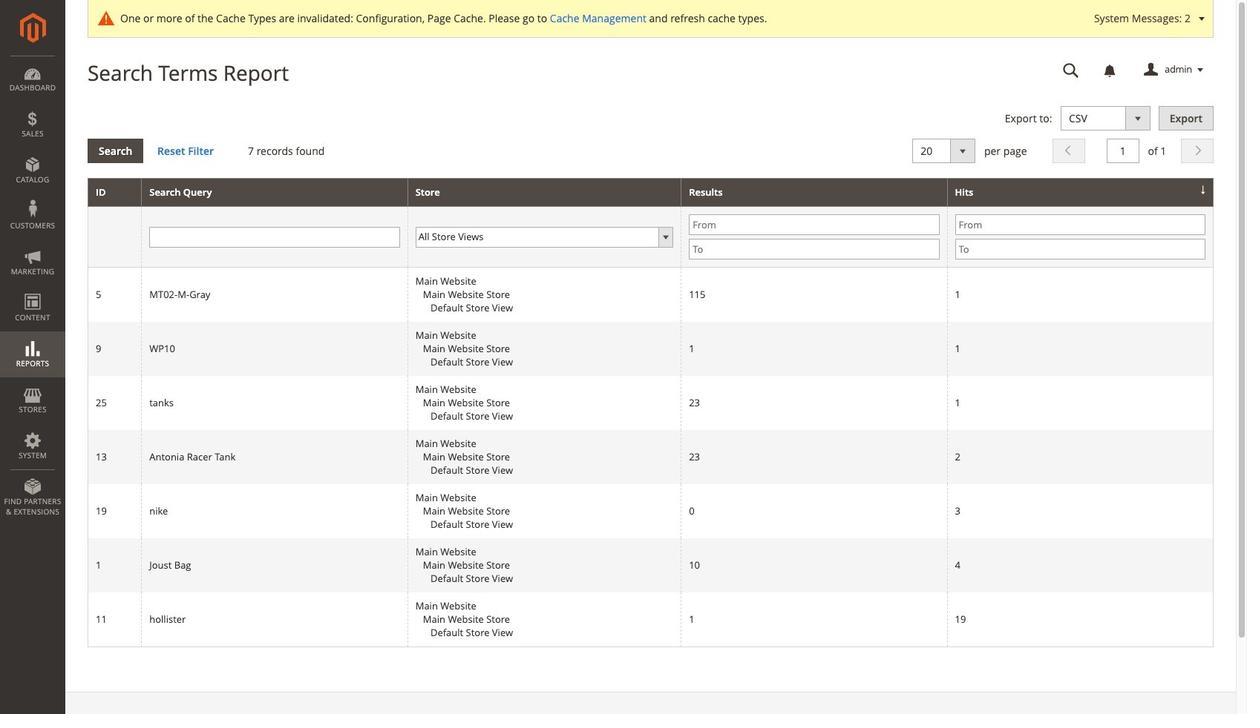 Task type: describe. For each thing, give the bounding box(es) containing it.
1 to text field from the left
[[689, 239, 939, 260]]

magento admin panel image
[[20, 13, 46, 43]]



Task type: locate. For each thing, give the bounding box(es) containing it.
2 from text field from the left
[[955, 215, 1206, 236]]

menu bar
[[0, 56, 65, 525]]

2 to text field from the left
[[955, 239, 1206, 260]]

From text field
[[689, 215, 939, 236], [955, 215, 1206, 236]]

0 horizontal spatial from text field
[[689, 215, 939, 236]]

1 horizontal spatial to text field
[[955, 239, 1206, 260]]

1 from text field from the left
[[689, 215, 939, 236]]

from text field for first to text box from the right
[[955, 215, 1206, 236]]

None text field
[[1053, 57, 1090, 83], [1107, 139, 1139, 163], [149, 227, 400, 248], [1053, 57, 1090, 83], [1107, 139, 1139, 163], [149, 227, 400, 248]]

from text field for first to text box from left
[[689, 215, 939, 236]]

To text field
[[689, 239, 939, 260], [955, 239, 1206, 260]]

1 horizontal spatial from text field
[[955, 215, 1206, 236]]

0 horizontal spatial to text field
[[689, 239, 939, 260]]



